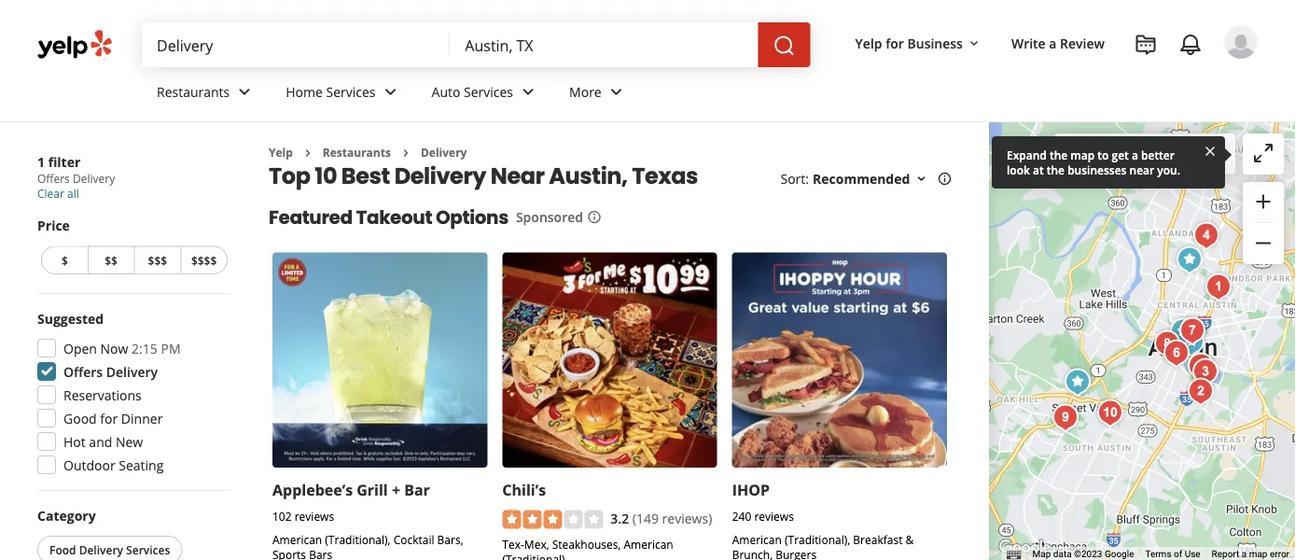 Task type: vqa. For each thing, say whether or not it's contained in the screenshot.
'dishes'
no



Task type: describe. For each thing, give the bounding box(es) containing it.
$
[[62, 252, 68, 268]]

none field near
[[465, 35, 744, 55]]

zoom out image
[[1253, 232, 1275, 254]]

papa johns pizza image
[[1165, 313, 1202, 351]]

chili's link
[[503, 480, 546, 500]]

reviews inside applebee's grill + bar 102 reviews american (traditional), cocktail bars, sports bars
[[295, 508, 334, 524]]

sort:
[[781, 170, 809, 188]]

report a map error
[[1212, 548, 1290, 560]]

recommended
[[813, 170, 910, 188]]

dinner
[[121, 409, 163, 427]]

takeout
[[356, 204, 432, 230]]

3.2
[[611, 509, 629, 527]]

$$
[[105, 252, 118, 268]]

near
[[491, 160, 545, 191]]

search image
[[773, 35, 796, 57]]

24 chevron down v2 image for restaurants
[[234, 81, 256, 103]]

data
[[1054, 548, 1072, 560]]

you.
[[1158, 162, 1181, 177]]

bat city pies image
[[1188, 353, 1225, 391]]

delivery inside 1 filter offers delivery clear all
[[73, 171, 115, 186]]

&
[[906, 531, 914, 547]]

hot
[[63, 433, 86, 450]]

a inside expand the map to get a better look at the businesses near you.
[[1132, 147, 1139, 162]]

outdoor
[[63, 456, 115, 474]]

(traditional)
[[503, 552, 565, 560]]

chili's
[[503, 480, 546, 500]]

error
[[1270, 548, 1290, 560]]

(traditional), inside applebee's grill + bar 102 reviews american (traditional), cocktail bars, sports bars
[[325, 531, 391, 547]]

moves
[[1185, 145, 1225, 163]]

ihop 240 reviews american (traditional), breakfast & brunch, burgers
[[732, 480, 914, 560]]

suggested
[[37, 309, 104, 327]]

now
[[100, 339, 128, 357]]

for for good
[[100, 409, 118, 427]]

auto services link
[[417, 67, 554, 121]]

yelp link
[[269, 145, 293, 160]]

of
[[1174, 548, 1183, 560]]

hoboken pie image
[[1174, 312, 1212, 350]]

open now 2:15 pm
[[63, 339, 181, 357]]

10
[[315, 160, 337, 191]]

$$$$ button
[[180, 246, 228, 274]]

price group
[[37, 216, 231, 278]]

write a review link
[[1004, 26, 1113, 60]]

close image
[[1203, 142, 1218, 159]]

grill
[[357, 480, 388, 500]]

use
[[1185, 548, 1201, 560]]

delivery down auto
[[421, 145, 467, 160]]

services inside button
[[126, 542, 170, 557]]

applebee's
[[273, 480, 353, 500]]

reviews inside ihop 240 reviews american (traditional), breakfast & brunch, burgers
[[755, 508, 794, 524]]

breakfast
[[853, 531, 903, 547]]

businesses
[[1068, 162, 1127, 177]]

as
[[1137, 145, 1150, 163]]

cocktail
[[394, 531, 434, 547]]

texas
[[632, 160, 698, 191]]

brunch,
[[732, 547, 773, 560]]

search
[[1092, 145, 1133, 163]]

top
[[269, 160, 310, 191]]

1
[[37, 153, 45, 170]]

16 chevron down v2 image
[[967, 36, 982, 51]]

steakhouses,
[[552, 536, 621, 552]]

better
[[1142, 147, 1175, 162]]

hot and new
[[63, 433, 143, 450]]

zoom in image
[[1253, 190, 1275, 213]]

auto services
[[432, 83, 513, 100]]

best
[[341, 160, 390, 191]]

1 horizontal spatial restaurants link
[[323, 145, 391, 160]]

more
[[569, 83, 602, 100]]

bars,
[[437, 531, 464, 547]]

2:15
[[132, 339, 158, 357]]

me con bistro image
[[1047, 399, 1085, 436]]

applebee's grill + bar link
[[273, 480, 430, 500]]

recommended button
[[813, 170, 929, 188]]

featured
[[269, 204, 353, 230]]

tuk tuk thai cafe image
[[1092, 394, 1130, 432]]

a for report
[[1242, 548, 1247, 560]]

ihop link
[[732, 480, 770, 500]]

0 vertical spatial restaurants link
[[142, 67, 271, 121]]

expand
[[1007, 147, 1047, 162]]

240
[[732, 508, 752, 524]]

ihop image
[[1173, 323, 1211, 361]]

new
[[116, 433, 143, 450]]

projects image
[[1135, 34, 1157, 56]]

home services link
[[271, 67, 417, 121]]

more link
[[554, 67, 643, 121]]

aba - austin image
[[1159, 335, 1196, 372]]

24 chevron down v2 image for home services
[[379, 81, 402, 103]]

bars
[[309, 547, 333, 560]]

tso chinese takeout & delivery image
[[1201, 268, 1238, 306]]

reservations
[[63, 386, 142, 404]]

food delivery services button
[[37, 536, 182, 560]]

yelp for business button
[[848, 26, 989, 60]]



Task type: locate. For each thing, give the bounding box(es) containing it.
16 chevron right v2 image left delivery link
[[399, 145, 413, 160]]

4 24 chevron down v2 image from the left
[[606, 81, 628, 103]]

24 chevron down v2 image right auto services
[[517, 81, 540, 103]]

3.2 (149 reviews)
[[611, 509, 712, 527]]

24 chevron down v2 image
[[234, 81, 256, 103], [379, 81, 402, 103], [517, 81, 540, 103], [606, 81, 628, 103]]

102
[[273, 508, 292, 524]]

map
[[1033, 548, 1051, 560]]

(traditional), inside ihop 240 reviews american (traditional), breakfast & brunch, burgers
[[785, 531, 851, 547]]

0 vertical spatial for
[[886, 34, 904, 52]]

american inside ihop 240 reviews american (traditional), breakfast & brunch, burgers
[[732, 531, 782, 547]]

2 horizontal spatial a
[[1242, 548, 1247, 560]]

austin,
[[549, 160, 628, 191]]

business categories element
[[142, 67, 1258, 121]]

1 horizontal spatial (traditional),
[[785, 531, 851, 547]]

delivery down filter
[[73, 171, 115, 186]]

1 vertical spatial yelp
[[269, 145, 293, 160]]

16 chevron down v2 image
[[914, 171, 929, 186]]

services right home
[[326, 83, 376, 100]]

restaurants inside business categories element
[[157, 83, 230, 100]]

reviews down applebee's
[[295, 508, 334, 524]]

american inside applebee's grill + bar 102 reviews american (traditional), cocktail bars, sports bars
[[273, 531, 322, 547]]

16 info v2 image right 16 chevron down v2 image
[[938, 171, 952, 186]]

reviews)
[[662, 509, 712, 527]]

top 10 best delivery near austin, texas
[[269, 160, 698, 191]]

24 chevron down v2 image inside home services link
[[379, 81, 402, 103]]

yelp for business
[[856, 34, 963, 52]]

burgers
[[776, 547, 817, 560]]

map left to in the right of the page
[[1071, 147, 1095, 162]]

a right get
[[1132, 147, 1139, 162]]

0 horizontal spatial restaurants link
[[142, 67, 271, 121]]

2 horizontal spatial map
[[1250, 548, 1268, 560]]

map right as
[[1154, 145, 1181, 163]]

search as map moves
[[1092, 145, 1225, 163]]

sponsored
[[516, 208, 583, 226]]

1 horizontal spatial restaurants
[[323, 145, 391, 160]]

tex-
[[503, 536, 524, 552]]

a
[[1049, 34, 1057, 52], [1132, 147, 1139, 162], [1242, 548, 1247, 560]]

ihop
[[732, 480, 770, 500]]

1 horizontal spatial 16 chevron right v2 image
[[399, 145, 413, 160]]

offers delivery
[[63, 363, 158, 380]]

american for ihop
[[732, 531, 782, 547]]

the
[[1050, 147, 1068, 162], [1047, 162, 1065, 177]]

report
[[1212, 548, 1240, 560]]

applebee's grill + bar image
[[1060, 364, 1097, 401]]

16 chevron right v2 image
[[300, 145, 315, 160], [399, 145, 413, 160]]

services right auto
[[464, 83, 513, 100]]

2 horizontal spatial american
[[732, 531, 782, 547]]

$$$ button
[[134, 246, 180, 274]]

american inside tex-mex, steakhouses, american (traditional)
[[624, 536, 674, 552]]

0 vertical spatial group
[[1243, 182, 1284, 264]]

1 24 chevron down v2 image from the left
[[234, 81, 256, 103]]

review
[[1060, 34, 1105, 52]]

none field up more link
[[465, 35, 744, 55]]

0 horizontal spatial group
[[32, 309, 231, 480]]

24 chevron down v2 image inside the auto services 'link'
[[517, 81, 540, 103]]

0 vertical spatial restaurants
[[157, 83, 230, 100]]

map for to
[[1071, 147, 1095, 162]]

home services
[[286, 83, 376, 100]]

expand the map to get a better look at the businesses near you. tooltip
[[992, 136, 1226, 189]]

for inside button
[[886, 34, 904, 52]]

google image
[[994, 536, 1056, 560]]

1 vertical spatial 16 info v2 image
[[587, 210, 602, 225]]

group containing suggested
[[32, 309, 231, 480]]

0 horizontal spatial 16 info v2 image
[[587, 210, 602, 225]]

delivery up options
[[395, 160, 486, 191]]

category group
[[34, 506, 231, 560]]

16 chevron right v2 image for delivery
[[399, 145, 413, 160]]

(149
[[633, 509, 659, 527]]

get
[[1112, 147, 1129, 162]]

keyboard shortcuts image
[[1007, 550, 1022, 560]]

greg r. image
[[1225, 25, 1258, 59]]

for for yelp
[[886, 34, 904, 52]]

map inside expand the map to get a better look at the businesses near you.
[[1071, 147, 1095, 162]]

(traditional),
[[325, 531, 391, 547], [785, 531, 851, 547]]

american for tex-
[[624, 536, 674, 552]]

888 pan asian restaurant image
[[1183, 373, 1220, 410]]

$$ button
[[88, 246, 134, 274]]

yelp
[[856, 34, 883, 52], [269, 145, 293, 160]]

1 vertical spatial offers
[[63, 363, 103, 380]]

0 vertical spatial offers
[[37, 171, 70, 186]]

16 info v2 image for top 10 best delivery near austin, texas
[[938, 171, 952, 186]]

clear
[[37, 186, 64, 201]]

1 none field from the left
[[157, 35, 435, 55]]

yelp left business
[[856, 34, 883, 52]]

0 horizontal spatial none field
[[157, 35, 435, 55]]

None field
[[157, 35, 435, 55], [465, 35, 744, 55]]

expand map image
[[1253, 142, 1275, 164]]

map data ©2023 google
[[1033, 548, 1135, 560]]

options
[[436, 204, 509, 230]]

+
[[392, 480, 400, 500]]

terms
[[1146, 548, 1172, 560]]

1 horizontal spatial yelp
[[856, 34, 883, 52]]

offers down open
[[63, 363, 103, 380]]

offers inside 1 filter offers delivery clear all
[[37, 171, 70, 186]]

write
[[1012, 34, 1046, 52]]

None search field
[[142, 22, 815, 67]]

none field up home
[[157, 35, 435, 55]]

3 24 chevron down v2 image from the left
[[517, 81, 540, 103]]

0 horizontal spatial restaurants
[[157, 83, 230, 100]]

1 (traditional), from the left
[[325, 531, 391, 547]]

2 none field from the left
[[465, 35, 744, 55]]

seating
[[119, 456, 164, 474]]

(traditional), down applebee's grill + bar link
[[325, 531, 391, 547]]

24 chevron down v2 image for more
[[606, 81, 628, 103]]

24 chevron down v2 image left home
[[234, 81, 256, 103]]

16 info v2 image
[[938, 171, 952, 186], [587, 210, 602, 225]]

Near text field
[[465, 35, 744, 55]]

american down (149
[[624, 536, 674, 552]]

delivery inside button
[[79, 542, 123, 557]]

1 horizontal spatial none field
[[465, 35, 744, 55]]

services for auto services
[[464, 83, 513, 100]]

auto
[[432, 83, 461, 100]]

services for home services
[[326, 83, 376, 100]]

24 chevron down v2 image inside restaurants link
[[234, 81, 256, 103]]

delivery inside "group"
[[106, 363, 158, 380]]

0 horizontal spatial 16 chevron right v2 image
[[300, 145, 315, 160]]

for inside "group"
[[100, 409, 118, 427]]

$ button
[[41, 246, 88, 274]]

16 info v2 image for featured takeout options
[[587, 210, 602, 225]]

1 reviews from the left
[[295, 508, 334, 524]]

services down seating
[[126, 542, 170, 557]]

1 vertical spatial for
[[100, 409, 118, 427]]

map region
[[957, 61, 1296, 560]]

2 (traditional), from the left
[[785, 531, 851, 547]]

1 horizontal spatial 16 info v2 image
[[938, 171, 952, 186]]

yelp left the "10"
[[269, 145, 293, 160]]

terry black's barbecue image
[[1149, 325, 1187, 363]]

0 horizontal spatial for
[[100, 409, 118, 427]]

delivery right food
[[79, 542, 123, 557]]

0 horizontal spatial reviews
[[295, 508, 334, 524]]

0 horizontal spatial american
[[273, 531, 322, 547]]

0 horizontal spatial yelp
[[269, 145, 293, 160]]

2 horizontal spatial services
[[464, 83, 513, 100]]

for up hot and new
[[100, 409, 118, 427]]

1 filter offers delivery clear all
[[37, 153, 115, 201]]

user actions element
[[841, 23, 1284, 138]]

reviews right 240 on the right bottom
[[755, 508, 794, 524]]

a right write
[[1049, 34, 1057, 52]]

none field find
[[157, 35, 435, 55]]

(traditional), left breakfast
[[785, 531, 851, 547]]

for left business
[[886, 34, 904, 52]]

at
[[1033, 162, 1044, 177]]

1618 asian fusion image
[[1183, 348, 1220, 385]]

report a map error link
[[1212, 548, 1290, 560]]

1 horizontal spatial for
[[886, 34, 904, 52]]

terms of use link
[[1146, 548, 1201, 560]]

1 vertical spatial a
[[1132, 147, 1139, 162]]

3.2 star rating image
[[503, 510, 603, 529]]

a right 'report'
[[1242, 548, 1247, 560]]

0 vertical spatial 16 info v2 image
[[938, 171, 952, 186]]

2 reviews from the left
[[755, 508, 794, 524]]

0 horizontal spatial services
[[126, 542, 170, 557]]

delivery link
[[421, 145, 467, 160]]

delivery down open now 2:15 pm at the left of page
[[106, 363, 158, 380]]

category
[[37, 506, 96, 524]]

mex,
[[524, 536, 549, 552]]

map
[[1154, 145, 1181, 163], [1071, 147, 1095, 162], [1250, 548, 1268, 560]]

and
[[89, 433, 112, 450]]

group
[[1243, 182, 1284, 264], [32, 309, 231, 480]]

yelp for yelp link
[[269, 145, 293, 160]]

food delivery services
[[49, 542, 170, 557]]

map for moves
[[1154, 145, 1181, 163]]

services
[[326, 83, 376, 100], [464, 83, 513, 100], [126, 542, 170, 557]]

offers down filter
[[37, 171, 70, 186]]

google
[[1105, 548, 1135, 560]]

1 horizontal spatial map
[[1154, 145, 1181, 163]]

price
[[37, 217, 70, 234]]

business
[[908, 34, 963, 52]]

yelp inside button
[[856, 34, 883, 52]]

applebee's grill + bar 102 reviews american (traditional), cocktail bars, sports bars
[[273, 480, 464, 560]]

american
[[273, 531, 322, 547], [732, 531, 782, 547], [624, 536, 674, 552]]

24 chevron down v2 image right more
[[606, 81, 628, 103]]

16 chevron right v2 image right yelp link
[[300, 145, 315, 160]]

notifications image
[[1180, 34, 1202, 56]]

a for write
[[1049, 34, 1057, 52]]

0 horizontal spatial map
[[1071, 147, 1095, 162]]

offers
[[37, 171, 70, 186], [63, 363, 103, 380]]

american down 240 on the right bottom
[[732, 531, 782, 547]]

©2023
[[1074, 548, 1103, 560]]

16 chevron right v2 image for restaurants
[[300, 145, 315, 160]]

2 24 chevron down v2 image from the left
[[379, 81, 402, 103]]

map for error
[[1250, 548, 1268, 560]]

1 16 chevron right v2 image from the left
[[300, 145, 315, 160]]

restaurants link
[[142, 67, 271, 121], [323, 145, 391, 160]]

1 vertical spatial restaurants link
[[323, 145, 391, 160]]

american down 102
[[273, 531, 322, 547]]

couch potato atx image
[[1188, 217, 1226, 254]]

food
[[49, 542, 76, 557]]

1 horizontal spatial services
[[326, 83, 376, 100]]

24 chevron down v2 image inside more link
[[606, 81, 628, 103]]

0 horizontal spatial (traditional),
[[325, 531, 391, 547]]

chili's image
[[1172, 241, 1209, 279]]

expand the map to get a better look at the businesses near you.
[[1007, 147, 1181, 177]]

Find text field
[[157, 35, 435, 55]]

good for dinner
[[63, 409, 163, 427]]

24 chevron down v2 image for auto services
[[517, 81, 540, 103]]

sports
[[273, 547, 306, 560]]

2 vertical spatial a
[[1242, 548, 1247, 560]]

look
[[1007, 162, 1030, 177]]

home
[[286, 83, 323, 100]]

0 vertical spatial yelp
[[856, 34, 883, 52]]

terms of use
[[1146, 548, 1201, 560]]

featured takeout options
[[269, 204, 509, 230]]

write a review
[[1012, 34, 1105, 52]]

yelp for yelp for business
[[856, 34, 883, 52]]

pm
[[161, 339, 181, 357]]

0 horizontal spatial a
[[1049, 34, 1057, 52]]

near
[[1130, 162, 1155, 177]]

clear all link
[[37, 186, 79, 201]]

services inside 'link'
[[464, 83, 513, 100]]

1 horizontal spatial reviews
[[755, 508, 794, 524]]

24 chevron down v2 image left auto
[[379, 81, 402, 103]]

1 horizontal spatial a
[[1132, 147, 1139, 162]]

0 vertical spatial a
[[1049, 34, 1057, 52]]

16 info v2 image down austin,
[[587, 210, 602, 225]]

1 vertical spatial group
[[32, 309, 231, 480]]

offers inside "group"
[[63, 363, 103, 380]]

1 vertical spatial restaurants
[[323, 145, 391, 160]]

open
[[63, 339, 97, 357]]

1 horizontal spatial american
[[624, 536, 674, 552]]

1 horizontal spatial group
[[1243, 182, 1284, 264]]

map left error
[[1250, 548, 1268, 560]]

2 16 chevron right v2 image from the left
[[399, 145, 413, 160]]

good
[[63, 409, 97, 427]]



